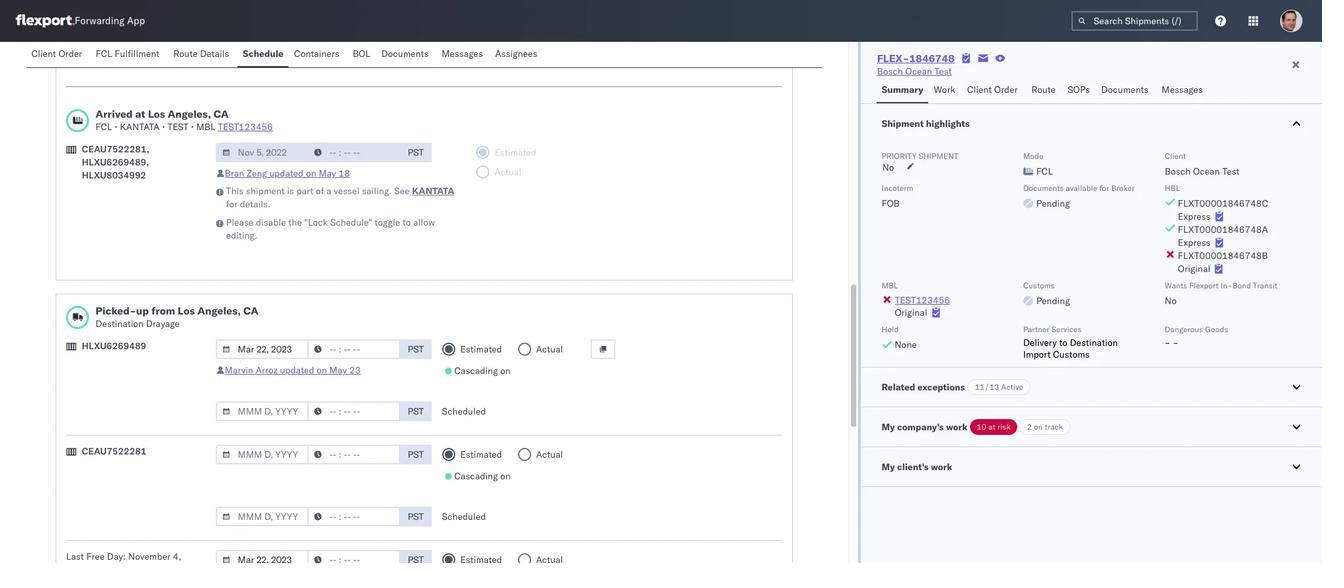 Task type: vqa. For each thing, say whether or not it's contained in the screenshot.
the Security
no



Task type: locate. For each thing, give the bounding box(es) containing it.
destination down services
[[1070, 337, 1119, 349]]

no down priority
[[883, 162, 895, 173]]

work right client's
[[931, 461, 953, 473]]

mbl up hold
[[882, 281, 898, 291]]

1 vertical spatial allow
[[413, 217, 435, 228]]

destination inside the picked-up from los angeles, ca destination drayage
[[96, 318, 144, 330]]

0 vertical spatial schedule"
[[330, 28, 372, 40]]

pending
[[1037, 198, 1071, 209], [1037, 295, 1071, 307]]

flexport. image
[[16, 14, 75, 27]]

bond
[[1233, 281, 1252, 291]]

fcl down mode
[[1037, 166, 1053, 177]]

0 horizontal spatial ocean
[[906, 65, 933, 77]]

test123456 button up hold
[[895, 295, 951, 306]]

at inside arrived at los angeles, ca fcl • kantata • test • mbl test123456
[[135, 107, 145, 120]]

containers button
[[289, 42, 348, 67]]

test123456
[[218, 121, 273, 133], [895, 295, 951, 306]]

actual for hlxu6269489
[[536, 344, 563, 355]]

test123456 up hold
[[895, 295, 951, 306]]

1 mmm d, yyyy text field from the top
[[216, 340, 309, 359]]

1 pending from the top
[[1037, 198, 1071, 209]]

1 vertical spatial may
[[330, 365, 347, 376]]

schedule" down "this shipment is part of a vessel sailing. see kantata for details."
[[330, 217, 372, 228]]

1 vertical spatial messages
[[1162, 84, 1203, 96]]

last
[[66, 551, 84, 563]]

test123456 button up bran
[[218, 121, 273, 133]]

route button
[[1027, 78, 1063, 103]]

1 actual from the top
[[536, 344, 563, 355]]

fcl fulfillment
[[96, 48, 159, 60]]

schedule"
[[330, 28, 372, 40], [330, 217, 372, 228]]

angeles, inside the picked-up from los angeles, ca destination drayage
[[197, 304, 241, 317]]

messages
[[442, 48, 483, 60], [1162, 84, 1203, 96]]

1 horizontal spatial destination
[[1070, 337, 1119, 349]]

client order button down flexport. 'image' at the top of page
[[26, 42, 91, 67]]

drayage
[[146, 318, 180, 330]]

original up flexport on the right
[[1178, 263, 1211, 275]]

please up schedule
[[226, 28, 254, 40]]

shipment
[[882, 118, 924, 130]]

0 vertical spatial los
[[148, 107, 165, 120]]

1 horizontal spatial mbl
[[882, 281, 898, 291]]

fcl inside 'button'
[[96, 48, 112, 60]]

shipment up details.
[[246, 185, 285, 197]]

1 vertical spatial "lock
[[304, 217, 328, 228]]

0 vertical spatial no
[[883, 162, 895, 173]]

0 horizontal spatial destination
[[96, 318, 144, 330]]

flex-1846748
[[878, 52, 955, 65]]

MMM D, YYYY text field
[[216, 143, 309, 162], [216, 550, 309, 564]]

2 my from the top
[[882, 461, 895, 473]]

my for my client's work
[[882, 461, 895, 473]]

11/13
[[975, 382, 1000, 392]]

1846748
[[910, 52, 955, 65]]

order left the route "button"
[[995, 84, 1018, 96]]

0 vertical spatial ocean
[[906, 65, 933, 77]]

0 vertical spatial angeles,
[[168, 107, 211, 120]]

los right from
[[178, 304, 195, 317]]

0 vertical spatial pending
[[1037, 198, 1071, 209]]

10 at risk
[[977, 422, 1011, 432]]

summary button
[[877, 78, 929, 103]]

-- : -- -- text field
[[307, 143, 400, 162], [307, 340, 400, 359], [307, 445, 400, 465], [307, 507, 400, 527]]

may
[[319, 168, 336, 179], [330, 365, 347, 376]]

shipment inside "this shipment is part of a vessel sailing. see kantata for details."
[[246, 185, 285, 197]]

1 vertical spatial test123456 button
[[895, 295, 951, 306]]

client order button right work
[[962, 78, 1027, 103]]

estimated
[[460, 344, 502, 355], [460, 449, 502, 461]]

0 vertical spatial mbl
[[196, 121, 215, 133]]

may for 18
[[319, 168, 336, 179]]

order
[[58, 48, 82, 60], [995, 84, 1018, 96]]

ocean down flex-1846748
[[906, 65, 933, 77]]

0 horizontal spatial ca
[[214, 107, 229, 120]]

1 vertical spatial bosch
[[1165, 166, 1191, 177]]

work for my company's work
[[947, 422, 968, 433]]

4 mmm d, yyyy text field from the top
[[216, 507, 309, 527]]

flexport
[[1190, 281, 1219, 291]]

ca down details
[[214, 107, 229, 120]]

• down the arrived
[[115, 121, 118, 133]]

from
[[151, 304, 175, 317]]

3 • from the left
[[191, 121, 194, 133]]

client for left client order button
[[31, 48, 56, 60]]

2 vertical spatial to
[[1060, 337, 1068, 349]]

1 vertical spatial -- : -- -- text field
[[307, 550, 400, 564]]

schedule" up bol
[[330, 28, 372, 40]]

test
[[167, 121, 189, 133]]

documents available for broker
[[1024, 183, 1135, 193]]

los right the arrived
[[148, 107, 165, 120]]

available
[[1066, 183, 1098, 193]]

angeles, right from
[[197, 304, 241, 317]]

shipment for priority
[[919, 151, 959, 161]]

work for my client's work
[[931, 461, 953, 473]]

documents button right bol
[[376, 42, 437, 67]]

2 vertical spatial client
[[1165, 151, 1187, 161]]

los inside arrived at los angeles, ca fcl • kantata • test • mbl test123456
[[148, 107, 165, 120]]

bosch
[[878, 65, 903, 77], [1165, 166, 1191, 177]]

1 vertical spatial cascading on
[[454, 471, 511, 482]]

0 horizontal spatial original
[[895, 307, 928, 319]]

ceau7522281, hlxu6269489, hlxu8034992
[[82, 143, 149, 181]]

0 horizontal spatial bosch
[[878, 65, 903, 77]]

shipment down highlights in the top of the page
[[919, 151, 959, 161]]

bran zeng updated on may 18
[[225, 168, 350, 179]]

client order for bottommost client order button
[[968, 84, 1018, 96]]

my left client's
[[882, 461, 895, 473]]

flxt00001846748a
[[1178, 224, 1269, 236]]

0 vertical spatial documents
[[382, 48, 429, 60]]

pst for third -- : -- -- text field from the top
[[408, 449, 424, 461]]

MMM D, YYYY text field
[[216, 340, 309, 359], [216, 402, 309, 422], [216, 445, 309, 465], [216, 507, 309, 527]]

1 vertical spatial test123456
[[895, 295, 951, 306]]

route for route details
[[173, 48, 198, 60]]

route for route
[[1032, 84, 1056, 96]]

1 vertical spatial pending
[[1037, 295, 1071, 307]]

fob
[[882, 198, 900, 209]]

"lock up containers
[[304, 28, 328, 40]]

0 vertical spatial estimated
[[460, 344, 502, 355]]

los
[[148, 107, 165, 120], [178, 304, 195, 317]]

priority shipment
[[882, 151, 959, 161]]

0 vertical spatial documents button
[[376, 42, 437, 67]]

2 schedule" from the top
[[330, 217, 372, 228]]

• left the test
[[162, 121, 165, 133]]

4 -- : -- -- text field from the top
[[307, 507, 400, 527]]

customs up partner
[[1024, 281, 1055, 291]]

"lock down of
[[304, 217, 328, 228]]

client order
[[31, 48, 82, 60], [968, 84, 1018, 96]]

0 vertical spatial bosch
[[878, 65, 903, 77]]

1 vertical spatial client order button
[[962, 78, 1027, 103]]

2 please from the top
[[226, 217, 254, 228]]

0 vertical spatial work
[[947, 422, 968, 433]]

arrived at los angeles, ca fcl • kantata • test • mbl test123456
[[96, 107, 273, 133]]

1 horizontal spatial ca
[[244, 304, 259, 317]]

2 allow from the top
[[413, 217, 435, 228]]

1 horizontal spatial client order
[[968, 84, 1018, 96]]

customs down services
[[1054, 349, 1090, 361]]

please down details.
[[226, 217, 254, 228]]

1 vertical spatial shipment
[[246, 185, 285, 197]]

kantata
[[120, 121, 160, 133], [412, 185, 455, 197]]

0 horizontal spatial route
[[173, 48, 198, 60]]

3 pst from the top
[[408, 406, 424, 418]]

0 horizontal spatial documents
[[382, 48, 429, 60]]

0 vertical spatial toggle
[[375, 28, 400, 40]]

test inside bosch ocean test link
[[935, 65, 952, 77]]

route inside "button"
[[1032, 84, 1056, 96]]

1 vertical spatial my
[[882, 461, 895, 473]]

ocean inside bosch ocean test link
[[906, 65, 933, 77]]

updated right arroz
[[280, 365, 314, 376]]

sops button
[[1063, 78, 1097, 103]]

3 mmm d, yyyy text field from the top
[[216, 445, 309, 465]]

scheduled for hlxu6269489
[[442, 406, 486, 418]]

"lock
[[304, 28, 328, 40], [304, 217, 328, 228]]

0 horizontal spatial documents button
[[376, 42, 437, 67]]

kantata right see
[[412, 185, 455, 197]]

1 scheduled from the top
[[442, 406, 486, 418]]

bosch up the hbl
[[1165, 166, 1191, 177]]

client right work button
[[968, 84, 992, 96]]

5 pst from the top
[[408, 511, 424, 523]]

route inside button
[[173, 48, 198, 60]]

express up flxt00001846748a
[[1178, 211, 1211, 223]]

express
[[1178, 211, 1211, 223], [1178, 237, 1211, 249]]

1 horizontal spatial documents
[[1024, 183, 1064, 193]]

kantata link
[[412, 185, 455, 198]]

documents right bol button
[[382, 48, 429, 60]]

0 vertical spatial please
[[226, 28, 254, 40]]

0 vertical spatial scheduled
[[442, 406, 486, 418]]

0 horizontal spatial no
[[883, 162, 895, 173]]

0 vertical spatial test123456
[[218, 121, 273, 133]]

0 vertical spatial editing.
[[226, 41, 258, 53]]

0 vertical spatial destination
[[96, 318, 144, 330]]

client order right work button
[[968, 84, 1018, 96]]

1 horizontal spatial -
[[1173, 337, 1179, 349]]

1 horizontal spatial kantata
[[412, 185, 455, 197]]

0 vertical spatial client order
[[31, 48, 82, 60]]

order down forwarding app link
[[58, 48, 82, 60]]

1 vertical spatial route
[[1032, 84, 1056, 96]]

test up 'flxt00001846748c'
[[1223, 166, 1240, 177]]

at right the arrived
[[135, 107, 145, 120]]

may left 18
[[319, 168, 336, 179]]

disable up schedule
[[256, 28, 286, 40]]

2 cascading on from the top
[[454, 471, 511, 482]]

route left details
[[173, 48, 198, 60]]

the up containers
[[289, 28, 302, 40]]

1 editing. from the top
[[226, 41, 258, 53]]

2 cascading from the top
[[454, 471, 498, 482]]

0 horizontal spatial mbl
[[196, 121, 215, 133]]

ca
[[214, 107, 229, 120], [244, 304, 259, 317]]

0 horizontal spatial client
[[31, 48, 56, 60]]

delivery
[[1024, 337, 1057, 349]]

0 vertical spatial cascading on
[[454, 365, 511, 377]]

0 vertical spatial actual
[[536, 344, 563, 355]]

0 vertical spatial -- : -- -- text field
[[307, 402, 400, 422]]

sailing.
[[362, 185, 392, 197]]

my inside button
[[882, 461, 895, 473]]

1 -- : -- -- text field from the top
[[307, 143, 400, 162]]

2 pending from the top
[[1037, 295, 1071, 307]]

1 vertical spatial client order
[[968, 84, 1018, 96]]

0 horizontal spatial los
[[148, 107, 165, 120]]

bran
[[225, 168, 244, 179]]

1 vertical spatial work
[[931, 461, 953, 473]]

ca up 'marvin'
[[244, 304, 259, 317]]

may left 23
[[330, 365, 347, 376]]

estimated for hlxu6269489
[[460, 344, 502, 355]]

original up hold
[[895, 307, 928, 319]]

at right the 10
[[989, 422, 996, 432]]

fcl for fcl fulfillment
[[96, 48, 112, 60]]

1 vertical spatial client
[[968, 84, 992, 96]]

1 vertical spatial no
[[1165, 295, 1177, 307]]

2 please disable the "lock schedule" toggle to allow editing. from the top
[[226, 217, 435, 242]]

1 vertical spatial mmm d, yyyy text field
[[216, 550, 309, 564]]

1 pst from the top
[[408, 147, 424, 158]]

2 estimated from the top
[[460, 449, 502, 461]]

client down flexport. 'image' at the top of page
[[31, 48, 56, 60]]

pending down documents available for broker
[[1037, 198, 1071, 209]]

my for my company's work
[[882, 422, 895, 433]]

test down the 1846748
[[935, 65, 952, 77]]

angeles, up the test
[[168, 107, 211, 120]]

2 pst from the top
[[408, 344, 424, 355]]

1 horizontal spatial order
[[995, 84, 1018, 96]]

0 vertical spatial fcl
[[96, 48, 112, 60]]

0 vertical spatial original
[[1178, 263, 1211, 275]]

0 vertical spatial test
[[935, 65, 952, 77]]

no
[[883, 162, 895, 173], [1165, 295, 1177, 307]]

cascading for hlxu6269489
[[454, 365, 498, 377]]

no inside wants flexport in-bond transit no
[[1165, 295, 1177, 307]]

0 horizontal spatial for
[[226, 198, 238, 210]]

toggle
[[375, 28, 400, 40], [375, 217, 400, 228]]

in-
[[1221, 281, 1233, 291]]

please disable the "lock schedule" toggle to allow editing.
[[226, 28, 435, 53], [226, 217, 435, 242]]

fcl left fulfillment
[[96, 48, 112, 60]]

1 estimated from the top
[[460, 344, 502, 355]]

1 disable from the top
[[256, 28, 286, 40]]

1 vertical spatial for
[[226, 198, 238, 210]]

cascading on for hlxu6269489
[[454, 365, 511, 377]]

hlxu6269489
[[82, 340, 146, 352]]

cascading on for ceau7522281
[[454, 471, 511, 482]]

2 disable from the top
[[256, 217, 286, 228]]

fcl down the arrived
[[96, 121, 112, 133]]

cascading
[[454, 365, 498, 377], [454, 471, 498, 482]]

1 my from the top
[[882, 422, 895, 433]]

mbl right the test
[[196, 121, 215, 133]]

kantata down the arrived
[[120, 121, 160, 133]]

fcl fulfillment button
[[91, 42, 168, 67]]

work inside button
[[931, 461, 953, 473]]

1 schedule" from the top
[[330, 28, 372, 40]]

updated up is
[[269, 168, 304, 179]]

my left company's
[[882, 422, 895, 433]]

0 horizontal spatial test123456 button
[[218, 121, 273, 133]]

1 express from the top
[[1178, 211, 1211, 223]]

for down this
[[226, 198, 238, 210]]

1 vertical spatial documents
[[1102, 84, 1149, 96]]

my
[[882, 422, 895, 433], [882, 461, 895, 473]]

0 horizontal spatial test
[[935, 65, 952, 77]]

fcl
[[96, 48, 112, 60], [96, 121, 112, 133], [1037, 166, 1053, 177]]

shipment highlights button
[[861, 104, 1323, 143]]

documents right the sops button
[[1102, 84, 1149, 96]]

0 vertical spatial shipment
[[919, 151, 959, 161]]

bosch down flex-
[[878, 65, 903, 77]]

destination down picked-
[[96, 318, 144, 330]]

please
[[226, 28, 254, 40], [226, 217, 254, 228]]

0 horizontal spatial kantata
[[120, 121, 160, 133]]

client for bottommost client order button
[[968, 84, 992, 96]]

1 please from the top
[[226, 28, 254, 40]]

pending for documents available for broker
[[1037, 198, 1071, 209]]

1 vertical spatial kantata
[[412, 185, 455, 197]]

route left sops
[[1032, 84, 1056, 96]]

documents button right sops
[[1097, 78, 1157, 103]]

1 horizontal spatial •
[[162, 121, 165, 133]]

client order down flexport. 'image' at the top of page
[[31, 48, 82, 60]]

no down wants
[[1165, 295, 1177, 307]]

• right the test
[[191, 121, 194, 133]]

2 vertical spatial fcl
[[1037, 166, 1053, 177]]

client up the hbl
[[1165, 151, 1187, 161]]

updated
[[269, 168, 304, 179], [280, 365, 314, 376]]

scheduled for ceau7522281
[[442, 511, 486, 523]]

0 vertical spatial route
[[173, 48, 198, 60]]

for left broker
[[1100, 183, 1110, 193]]

this shipment is part of a vessel sailing. see kantata for details.
[[226, 185, 455, 210]]

1 horizontal spatial los
[[178, 304, 195, 317]]

the down is
[[289, 217, 302, 228]]

1 vertical spatial updated
[[280, 365, 314, 376]]

1 vertical spatial at
[[989, 422, 996, 432]]

1 vertical spatial please disable the "lock schedule" toggle to allow editing.
[[226, 217, 435, 242]]

2
[[1028, 422, 1032, 432]]

mmm d, yyyy text field for third -- : -- -- text field from the top
[[216, 445, 309, 465]]

1 horizontal spatial client
[[968, 84, 992, 96]]

express up flxt00001846748b
[[1178, 237, 1211, 249]]

forwarding app
[[75, 15, 145, 27]]

0 vertical spatial disable
[[256, 28, 286, 40]]

may for 23
[[330, 365, 347, 376]]

-- : -- -- text field
[[307, 402, 400, 422], [307, 550, 400, 564]]

pending up services
[[1037, 295, 1071, 307]]

containers
[[294, 48, 340, 60]]

toggle down sailing.
[[375, 217, 400, 228]]

2 horizontal spatial client
[[1165, 151, 1187, 161]]

1 vertical spatial express
[[1178, 237, 1211, 249]]

2 actual from the top
[[536, 449, 563, 461]]

customs inside partner services delivery to destination import customs
[[1054, 349, 1090, 361]]

ocean up 'flxt00001846748c'
[[1194, 166, 1221, 177]]

work left the 10
[[947, 422, 968, 433]]

0 vertical spatial the
[[289, 28, 302, 40]]

1 vertical spatial test
[[1223, 166, 1240, 177]]

1 vertical spatial cascading
[[454, 471, 498, 482]]

shipment highlights
[[882, 118, 970, 130]]

1 horizontal spatial for
[[1100, 183, 1110, 193]]

updated for arroz
[[280, 365, 314, 376]]

documents down mode
[[1024, 183, 1064, 193]]

pending for customs
[[1037, 295, 1071, 307]]

shipment
[[919, 151, 959, 161], [246, 185, 285, 197]]

zeng
[[247, 168, 267, 179]]

4 pst from the top
[[408, 449, 424, 461]]

ocean
[[906, 65, 933, 77], [1194, 166, 1221, 177]]

pst
[[408, 147, 424, 158], [408, 344, 424, 355], [408, 406, 424, 418], [408, 449, 424, 461], [408, 511, 424, 523]]

angeles, inside arrived at los angeles, ca fcl • kantata • test • mbl test123456
[[168, 107, 211, 120]]

route details button
[[168, 42, 238, 67]]

disable down details.
[[256, 217, 286, 228]]

1 cascading from the top
[[454, 365, 498, 377]]

2 express from the top
[[1178, 237, 1211, 249]]

los inside the picked-up from los angeles, ca destination drayage
[[178, 304, 195, 317]]

mbl inside arrived at los angeles, ca fcl • kantata • test • mbl test123456
[[196, 121, 215, 133]]

fcl for fcl
[[1037, 166, 1053, 177]]

messages button
[[437, 42, 490, 67], [1157, 78, 1210, 103]]

bosch inside the client bosch ocean test incoterm fob
[[1165, 166, 1191, 177]]

editing.
[[226, 41, 258, 53], [226, 230, 258, 242]]

2 mmm d, yyyy text field from the top
[[216, 550, 309, 564]]

0 horizontal spatial •
[[115, 121, 118, 133]]

cascading on
[[454, 365, 511, 377], [454, 471, 511, 482]]

toggle up bol button
[[375, 28, 400, 40]]

bosch ocean test
[[878, 65, 952, 77]]

at
[[135, 107, 145, 120], [989, 422, 996, 432]]

ca inside arrived at los angeles, ca fcl • kantata • test • mbl test123456
[[214, 107, 229, 120]]

1 cascading on from the top
[[454, 365, 511, 377]]

2 scheduled from the top
[[442, 511, 486, 523]]

2 editing. from the top
[[226, 230, 258, 242]]

2 • from the left
[[162, 121, 165, 133]]

test123456 up bran
[[218, 121, 273, 133]]



Task type: describe. For each thing, give the bounding box(es) containing it.
day:
[[107, 551, 126, 563]]

priority
[[882, 151, 917, 161]]

1 "lock from the top
[[304, 28, 328, 40]]

marvin arroz updated on may 23
[[225, 365, 361, 376]]

up
[[136, 304, 149, 317]]

broker
[[1112, 183, 1135, 193]]

express for flxt00001846748a
[[1178, 237, 1211, 249]]

client bosch ocean test incoterm fob
[[882, 151, 1240, 209]]

company's
[[898, 422, 944, 433]]

1 please disable the "lock schedule" toggle to allow editing. from the top
[[226, 28, 435, 53]]

app
[[127, 15, 145, 27]]

dangerous goods - -
[[1165, 325, 1229, 349]]

this
[[226, 185, 244, 197]]

services
[[1052, 325, 1082, 334]]

2 the from the top
[[289, 217, 302, 228]]

wants flexport in-bond transit no
[[1165, 281, 1278, 307]]

november
[[128, 551, 171, 563]]

vessel
[[334, 185, 360, 197]]

at for arrived
[[135, 107, 145, 120]]

is
[[287, 185, 294, 197]]

arroz
[[256, 365, 278, 376]]

track
[[1045, 422, 1064, 432]]

hold
[[882, 325, 899, 334]]

marvin arroz updated on may 23 button
[[225, 365, 361, 376]]

partner services delivery to destination import customs
[[1024, 325, 1119, 361]]

wants
[[1165, 281, 1188, 291]]

part
[[297, 185, 314, 197]]

bol button
[[348, 42, 376, 67]]

test inside the client bosch ocean test incoterm fob
[[1223, 166, 1240, 177]]

last free day: november 4,
[[66, 551, 182, 564]]

pst for fourth -- : -- -- text field from the top
[[408, 511, 424, 523]]

2 -- : -- -- text field from the top
[[307, 340, 400, 359]]

dangerous
[[1165, 325, 1204, 334]]

1 -- : -- -- text field from the top
[[307, 402, 400, 422]]

my client's work button
[[861, 448, 1323, 487]]

0 horizontal spatial messages
[[442, 48, 483, 60]]

0 vertical spatial to
[[403, 28, 411, 40]]

hbl
[[1165, 183, 1181, 193]]

work button
[[929, 78, 962, 103]]

partner
[[1024, 325, 1050, 334]]

test123456 inside arrived at los angeles, ca fcl • kantata • test • mbl test123456
[[218, 121, 273, 133]]

estimated for ceau7522281
[[460, 449, 502, 461]]

risk
[[998, 422, 1011, 432]]

picked-up from los angeles, ca destination drayage
[[96, 304, 259, 330]]

none
[[895, 339, 917, 351]]

1 vertical spatial to
[[403, 217, 411, 228]]

active
[[1002, 382, 1024, 392]]

4,
[[173, 551, 182, 563]]

2 mmm d, yyyy text field from the top
[[216, 402, 309, 422]]

Search Shipments (/) text field
[[1072, 11, 1198, 31]]

ca inside the picked-up from los angeles, ca destination drayage
[[244, 304, 259, 317]]

forwarding app link
[[16, 14, 145, 27]]

1 mmm d, yyyy text field from the top
[[216, 143, 309, 162]]

related
[[882, 382, 916, 393]]

2 vertical spatial documents
[[1024, 183, 1064, 193]]

1 the from the top
[[289, 28, 302, 40]]

ocean inside the client bosch ocean test incoterm fob
[[1194, 166, 1221, 177]]

2 -- : -- -- text field from the top
[[307, 550, 400, 564]]

destination inside partner services delivery to destination import customs
[[1070, 337, 1119, 349]]

2 horizontal spatial documents
[[1102, 84, 1149, 96]]

details.
[[240, 198, 271, 210]]

2 - from the left
[[1173, 337, 1179, 349]]

0 horizontal spatial client order button
[[26, 42, 91, 67]]

flex-1846748 link
[[878, 52, 955, 65]]

1 horizontal spatial messages
[[1162, 84, 1203, 96]]

flxt00001846748c
[[1178, 198, 1269, 209]]

kantata inside arrived at los angeles, ca fcl • kantata • test • mbl test123456
[[120, 121, 160, 133]]

marvin
[[225, 365, 253, 376]]

my company's work
[[882, 422, 968, 433]]

1 vertical spatial original
[[895, 307, 928, 319]]

sops
[[1068, 84, 1091, 96]]

route details
[[173, 48, 229, 60]]

1 allow from the top
[[413, 28, 435, 40]]

0 vertical spatial order
[[58, 48, 82, 60]]

10
[[977, 422, 987, 432]]

cascading for ceau7522281
[[454, 471, 498, 482]]

11/13 active
[[975, 382, 1024, 392]]

client's
[[898, 461, 929, 473]]

arrived
[[96, 107, 133, 120]]

fulfillment
[[115, 48, 159, 60]]

2 toggle from the top
[[375, 217, 400, 228]]

23
[[349, 365, 361, 376]]

0 vertical spatial for
[[1100, 183, 1110, 193]]

for inside "this shipment is part of a vessel sailing. see kantata for details."
[[226, 198, 238, 210]]

client order for left client order button
[[31, 48, 82, 60]]

ceau7522281,
[[82, 143, 149, 155]]

express for flxt00001846748c
[[1178, 211, 1211, 223]]

kantata inside "this shipment is part of a vessel sailing. see kantata for details."
[[412, 185, 455, 197]]

bosch ocean test link
[[878, 65, 952, 78]]

1 vertical spatial mbl
[[882, 281, 898, 291]]

summary
[[882, 84, 924, 96]]

related exceptions
[[882, 382, 966, 393]]

mmm d, yyyy text field for third -- : -- -- text field from the bottom of the page
[[216, 340, 309, 359]]

work
[[934, 84, 956, 96]]

transit
[[1254, 281, 1278, 291]]

picked-
[[96, 304, 136, 317]]

schedule
[[243, 48, 284, 60]]

hlxu6269489,
[[82, 156, 149, 168]]

free
[[86, 551, 105, 563]]

actual for ceau7522281
[[536, 449, 563, 461]]

flex-
[[878, 52, 910, 65]]

details
[[200, 48, 229, 60]]

incoterm
[[882, 183, 914, 193]]

a
[[327, 185, 332, 197]]

1 horizontal spatial messages button
[[1157, 78, 1210, 103]]

mode
[[1024, 151, 1044, 161]]

1 horizontal spatial documents button
[[1097, 78, 1157, 103]]

exceptions
[[918, 382, 966, 393]]

0 horizontal spatial messages button
[[437, 42, 490, 67]]

hlxu8034992
[[82, 170, 146, 181]]

to inside partner services delivery to destination import customs
[[1060, 337, 1068, 349]]

1 vertical spatial order
[[995, 84, 1018, 96]]

client inside the client bosch ocean test incoterm fob
[[1165, 151, 1187, 161]]

1 • from the left
[[115, 121, 118, 133]]

1 horizontal spatial test123456 button
[[895, 295, 951, 306]]

at for 10
[[989, 422, 996, 432]]

0 vertical spatial customs
[[1024, 281, 1055, 291]]

assignees
[[495, 48, 538, 60]]

import
[[1024, 349, 1051, 361]]

3 -- : -- -- text field from the top
[[307, 445, 400, 465]]

1 - from the left
[[1165, 337, 1171, 349]]

1 toggle from the top
[[375, 28, 400, 40]]

shipment for this
[[246, 185, 285, 197]]

my client's work
[[882, 461, 953, 473]]

0 vertical spatial test123456 button
[[218, 121, 273, 133]]

mmm d, yyyy text field for fourth -- : -- -- text field from the top
[[216, 507, 309, 527]]

updated for zeng
[[269, 168, 304, 179]]

schedule button
[[238, 42, 289, 67]]

fcl inside arrived at los angeles, ca fcl • kantata • test • mbl test123456
[[96, 121, 112, 133]]

bol
[[353, 48, 371, 60]]

of
[[316, 185, 324, 197]]

18
[[339, 168, 350, 179]]

goods
[[1206, 325, 1229, 334]]

1 horizontal spatial original
[[1178, 263, 1211, 275]]

2 on track
[[1028, 422, 1064, 432]]

pst for third -- : -- -- text field from the bottom of the page
[[408, 344, 424, 355]]

2 "lock from the top
[[304, 217, 328, 228]]



